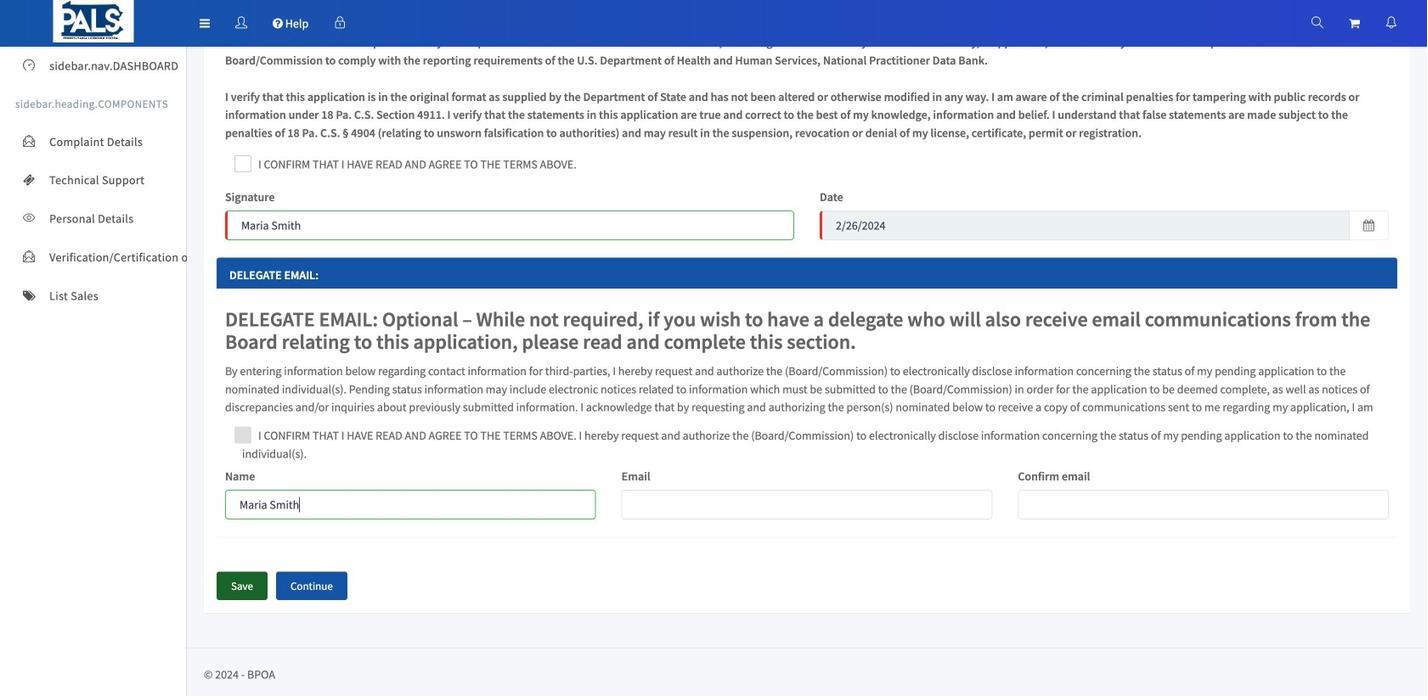 Task type: locate. For each thing, give the bounding box(es) containing it.
check image
[[235, 156, 252, 173], [235, 427, 252, 444]]

navigation
[[0, 0, 1428, 47]]

0 vertical spatial check image
[[235, 156, 252, 173]]

2 check image from the top
[[235, 427, 252, 444]]

1 check image from the top
[[235, 156, 252, 173]]

app logo image
[[53, 0, 134, 42]]

1 vertical spatial check image
[[235, 427, 252, 444]]

None text field
[[225, 490, 596, 520], [622, 490, 993, 520], [1018, 490, 1389, 520], [225, 490, 596, 520], [622, 490, 993, 520], [1018, 490, 1389, 520]]



Task type: describe. For each thing, give the bounding box(es) containing it.
Please type your name. text field
[[225, 211, 794, 240]]

Enter a date text field
[[820, 211, 1350, 240]]



Task type: vqa. For each thing, say whether or not it's contained in the screenshot.
App Logo
yes



